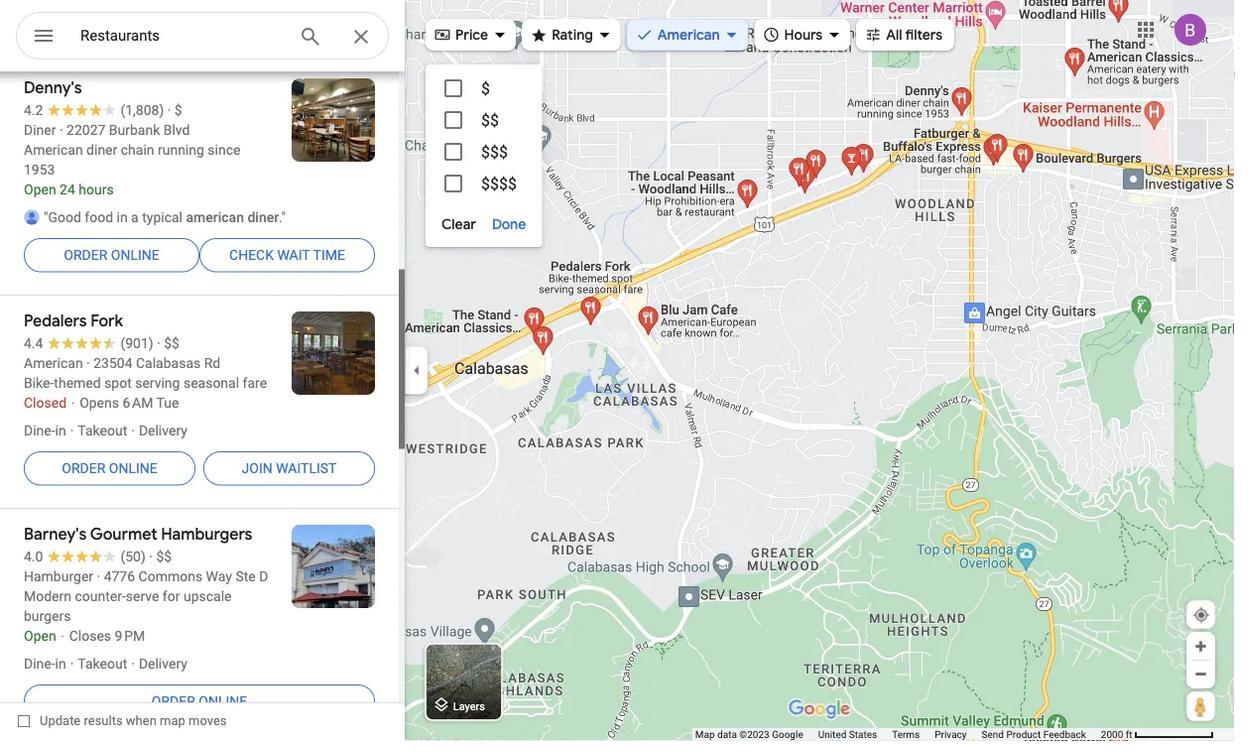 Task type: locate. For each thing, give the bounding box(es) containing it.
1 vertical spatial order online link
[[24, 445, 195, 492]]

clear
[[442, 215, 476, 233]]

footer
[[695, 728, 1101, 741]]

2 vertical spatial order
[[152, 693, 195, 710]]

privacy
[[935, 729, 967, 741]]

map
[[695, 729, 715, 741]]

Expensive checkbox
[[426, 136, 542, 168]]

0 vertical spatial online
[[111, 247, 159, 263]]

0 vertical spatial order online link
[[24, 231, 199, 279]]

Update results when map moves checkbox
[[18, 708, 227, 733]]

show your location image
[[1193, 606, 1211, 624]]

 all filters
[[864, 23, 943, 45]]

online
[[111, 247, 159, 263], [109, 460, 157, 477], [199, 693, 247, 710]]

map data ©2023 google
[[695, 729, 803, 741]]

states
[[849, 729, 877, 741]]

order
[[64, 247, 107, 263], [62, 460, 106, 477], [152, 693, 195, 710]]

hours
[[784, 26, 823, 44]]

done button
[[492, 211, 526, 235]]

filters
[[905, 26, 943, 44]]

map
[[160, 713, 185, 728]]

Restaurants field
[[16, 12, 389, 61]]

ft
[[1126, 729, 1133, 741]]

footer containing map data ©2023 google
[[695, 728, 1101, 741]]

Moderate checkbox
[[426, 104, 542, 136]]

2 vertical spatial order online link
[[24, 678, 375, 725]]

waitlist
[[276, 460, 337, 477]]

online for join waitlist
[[109, 460, 157, 477]]

3 order online link from the top
[[24, 678, 375, 725]]

layers
[[453, 700, 485, 712]]

join waitlist
[[242, 460, 337, 477]]

order for check wait time
[[64, 247, 107, 263]]

moves
[[189, 713, 227, 728]]

send
[[982, 729, 1004, 741]]

 search field
[[16, 12, 389, 64]]

0 vertical spatial order online
[[64, 247, 159, 263]]

None field
[[80, 24, 283, 48]]

 rating
[[530, 23, 593, 45]]

2 order online link from the top
[[24, 445, 195, 492]]

©2023
[[740, 729, 770, 741]]

$$
[[481, 111, 499, 129]]

terms
[[892, 729, 920, 741]]

order online link
[[24, 231, 199, 279], [24, 445, 195, 492], [24, 678, 375, 725]]

when
[[126, 713, 157, 728]]

update
[[40, 713, 81, 728]]

united states
[[818, 729, 877, 741]]

 button
[[16, 12, 71, 64]]

1 order online link from the top
[[24, 231, 199, 279]]


[[763, 23, 781, 45]]

product
[[1007, 729, 1041, 741]]

2 vertical spatial online
[[199, 693, 247, 710]]

order online for check wait time
[[64, 247, 159, 263]]

none field inside restaurants field
[[80, 24, 283, 48]]

show street view coverage image
[[1187, 692, 1216, 721]]

1 vertical spatial order
[[62, 460, 106, 477]]

feedback
[[1044, 729, 1086, 741]]

0 vertical spatial order
[[64, 247, 107, 263]]

check
[[229, 247, 274, 263]]

terms button
[[892, 728, 920, 741]]

all
[[886, 26, 902, 44]]

1 vertical spatial order online
[[62, 460, 157, 477]]

american button
[[627, 13, 749, 57]]

order online
[[64, 247, 159, 263], [62, 460, 157, 477], [152, 693, 247, 710]]

1 vertical spatial online
[[109, 460, 157, 477]]

Very Expensive checkbox
[[426, 168, 542, 199]]

order for join waitlist
[[62, 460, 106, 477]]



Task type: vqa. For each thing, say whether or not it's contained in the screenshot.
online
yes



Task type: describe. For each thing, give the bounding box(es) containing it.
join
[[242, 460, 273, 477]]

order online link for check wait time
[[24, 231, 199, 279]]

check wait time link
[[199, 231, 375, 279]]

wait
[[277, 247, 310, 263]]

results for restaurants feed
[[0, 63, 405, 741]]

price button
[[426, 13, 516, 57]]

2 vertical spatial order online
[[152, 693, 247, 710]]

zoom out image
[[1194, 667, 1209, 682]]

Inexpensive checkbox
[[426, 72, 542, 104]]

join waitlist link
[[203, 445, 375, 492]]

online for check wait time
[[111, 247, 159, 263]]

data
[[717, 729, 737, 741]]

results
[[84, 713, 123, 728]]


[[530, 23, 548, 45]]

$
[[481, 79, 490, 98]]

2000 ft button
[[1101, 729, 1215, 741]]

google maps element
[[0, 0, 1235, 741]]

send product feedback button
[[982, 728, 1086, 741]]

google
[[772, 729, 803, 741]]

check wait time
[[229, 247, 345, 263]]

 hours
[[763, 23, 823, 45]]

$$$
[[481, 142, 508, 161]]

price dialog
[[426, 64, 542, 247]]

rating
[[552, 26, 593, 44]]

2000
[[1101, 729, 1124, 741]]

send product feedback
[[982, 729, 1086, 741]]

order online for join waitlist
[[62, 460, 157, 477]]

$$$$
[[481, 174, 517, 193]]

clear button
[[442, 211, 492, 235]]

privacy button
[[935, 728, 967, 741]]

2000 ft
[[1101, 729, 1133, 741]]


[[864, 23, 882, 45]]

time
[[313, 247, 345, 263]]

update results when map moves
[[40, 713, 227, 728]]

united states button
[[818, 728, 877, 741]]

american
[[658, 26, 720, 44]]

united
[[818, 729, 847, 741]]


[[32, 21, 56, 50]]

google account: bob builder  
(b0bth3builder2k23@gmail.com) image
[[1175, 14, 1207, 46]]

zoom in image
[[1194, 639, 1209, 654]]

footer inside google maps 'element'
[[695, 728, 1101, 741]]

done
[[492, 215, 526, 233]]

collapse side panel image
[[406, 360, 428, 382]]

price
[[455, 26, 488, 44]]

order online link for join waitlist
[[24, 445, 195, 492]]



